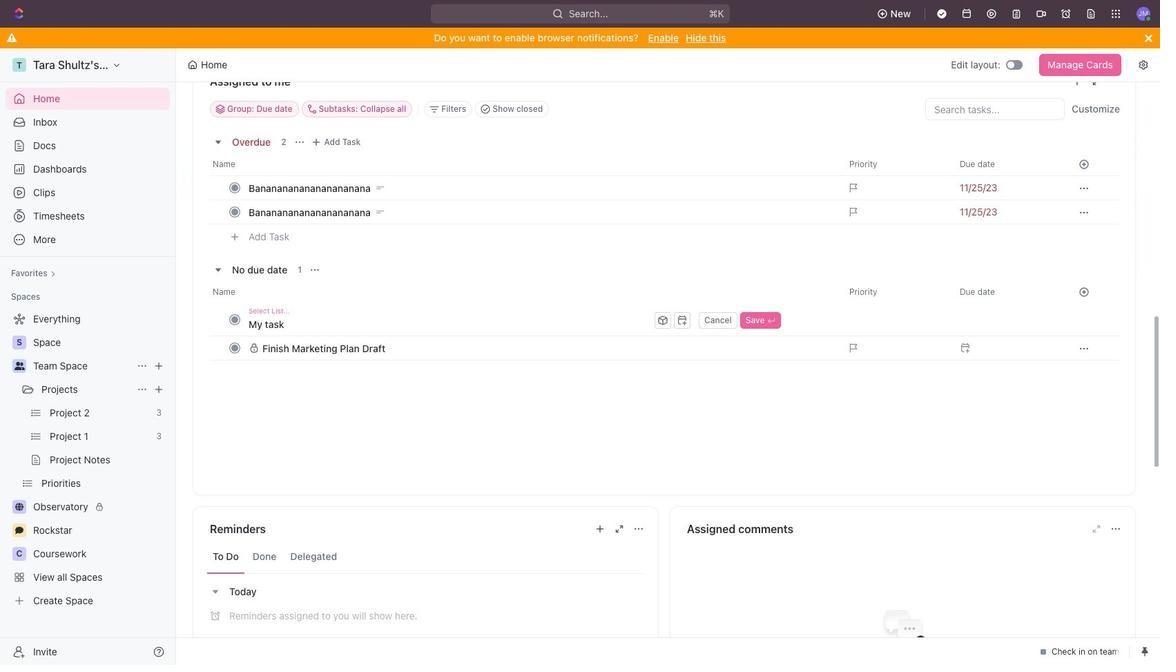Task type: vqa. For each thing, say whether or not it's contained in the screenshot.
user group image on the left of page
yes



Task type: locate. For each thing, give the bounding box(es) containing it.
sidebar navigation
[[0, 48, 179, 665]]

tab list
[[207, 540, 645, 574]]

tara shultz's workspace, , element
[[12, 58, 26, 72]]

user group image
[[14, 362, 25, 370]]

tree
[[6, 308, 170, 612]]

globe image
[[15, 503, 23, 511]]



Task type: describe. For each thing, give the bounding box(es) containing it.
Search tasks... text field
[[927, 99, 1065, 120]]

tree inside sidebar navigation
[[6, 308, 170, 612]]

coursework, , element
[[12, 547, 26, 561]]

comment image
[[15, 527, 23, 535]]

space, , element
[[12, 336, 26, 350]]

Task name or type '/' for commands text field
[[249, 313, 652, 335]]



